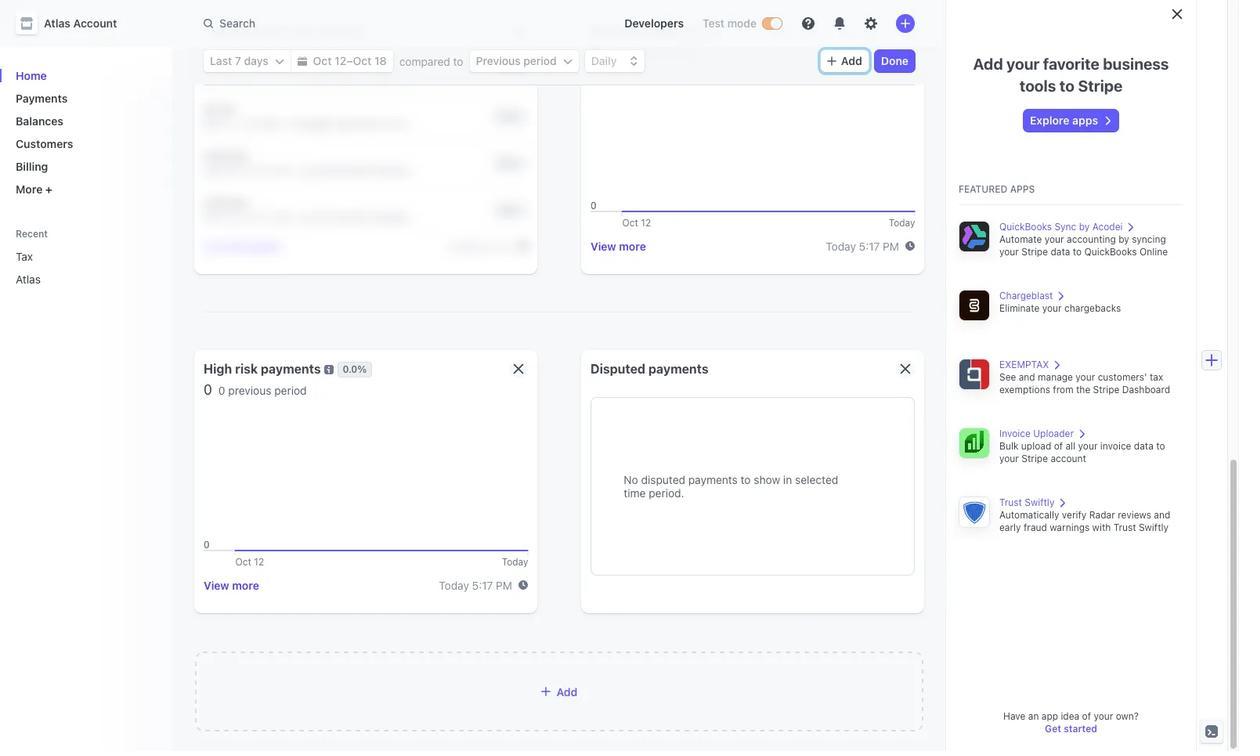 Task type: locate. For each thing, give the bounding box(es) containing it.
no disputed payments to show in selected time period.
[[624, 473, 839, 500]]

1 horizontal spatial of
[[1054, 440, 1063, 452]]

1 oct from the left
[[313, 54, 332, 67]]

business
[[1103, 55, 1169, 73]]

account
[[73, 16, 117, 30]]

1 vertical spatial view more link
[[204, 579, 259, 592]]

0 vertical spatial view more link
[[591, 239, 646, 253]]

period right the previous
[[524, 54, 557, 67]]

stripe inside bulk upload of all your invoice data to your stripe account
[[1022, 453, 1048, 465]]

0 horizontal spatial atlas
[[16, 273, 41, 286]]

balances link
[[9, 108, 160, 134]]

1 horizontal spatial quickbooks
[[1085, 246, 1137, 258]]

0 vertical spatial atlas
[[44, 16, 71, 30]]

quickbooks down "accounting"
[[1085, 246, 1137, 258]]

from
[[1053, 384, 1074, 396]]

2 horizontal spatial add
[[973, 55, 1003, 73]]

1 horizontal spatial svg image
[[297, 56, 307, 66]]

1 horizontal spatial view
[[591, 239, 616, 253]]

exemptax image
[[959, 359, 990, 390]]

by
[[297, 23, 311, 37], [1079, 221, 1090, 233], [1119, 233, 1130, 245]]

and
[[1019, 371, 1036, 383], [1154, 509, 1171, 521]]

2 horizontal spatial period
[[661, 45, 694, 58]]

more for dispute count
[[619, 239, 646, 253]]

1 svg image from the left
[[275, 56, 284, 66]]

0 vertical spatial view more
[[591, 239, 646, 253]]

atlas for atlas account
[[44, 16, 71, 30]]

tax
[[1150, 371, 1164, 383]]

your down automate
[[1000, 246, 1019, 258]]

quickbooks up automate
[[1000, 221, 1052, 233]]

done
[[881, 54, 909, 67]]

online
[[1140, 246, 1168, 258]]

0 vertical spatial swiftly
[[1025, 497, 1055, 508]]

previous period
[[476, 54, 557, 67]]

0 horizontal spatial data
[[1051, 246, 1071, 258]]

stripe down customers'
[[1093, 384, 1120, 396]]

of up started
[[1082, 711, 1091, 722]]

by for sync
[[1079, 221, 1090, 233]]

accounting
[[1067, 233, 1116, 245]]

Search search field
[[194, 9, 600, 38]]

svg image left 12
[[297, 56, 307, 66]]

1 horizontal spatial previous
[[615, 45, 658, 58]]

to down favorite
[[1060, 77, 1075, 95]]

period inside dispute count 0 0 previous period
[[661, 45, 694, 58]]

disputed
[[591, 362, 646, 376]]

atlas account
[[44, 16, 117, 30]]

automate your accounting by syncing your stripe data to quickbooks online
[[1000, 233, 1168, 258]]

sync
[[1055, 221, 1077, 233]]

exemptax
[[1000, 359, 1049, 371]]

swiftly inside automatically verify radar reviews and early fraud warnings with trust swiftly
[[1139, 522, 1169, 534]]

by inside automate your accounting by syncing your stripe data to quickbooks online
[[1119, 233, 1130, 245]]

high risk payments
[[204, 362, 321, 376]]

data down quickbooks sync by acodei
[[1051, 246, 1071, 258]]

swiftly up automatically
[[1025, 497, 1055, 508]]

period inside popup button
[[524, 54, 557, 67]]

your inside add your favorite business tools to stripe
[[1007, 55, 1040, 73]]

more
[[619, 239, 646, 253], [232, 579, 259, 592]]

2 horizontal spatial by
[[1119, 233, 1130, 245]]

uploader
[[1034, 428, 1074, 440]]

1 vertical spatial trust
[[1114, 522, 1136, 534]]

svg image right days
[[275, 56, 284, 66]]

0 vertical spatial view
[[591, 239, 616, 253]]

toolbar containing add
[[821, 50, 915, 72]]

1 horizontal spatial period
[[524, 54, 557, 67]]

your up the
[[1076, 371, 1095, 383]]

disputed payments
[[591, 362, 709, 376]]

1 horizontal spatial swiftly
[[1139, 522, 1169, 534]]

1 horizontal spatial atlas
[[44, 16, 71, 30]]

0 horizontal spatial by
[[297, 23, 311, 37]]

period down high risk payments
[[274, 384, 307, 397]]

2 horizontal spatial svg image
[[563, 56, 573, 66]]

0 vertical spatial quickbooks
[[1000, 221, 1052, 233]]

svg image right previous period
[[563, 56, 573, 66]]

idea
[[1061, 711, 1080, 722]]

core navigation links element
[[9, 63, 160, 202]]

0 horizontal spatial oct
[[313, 54, 332, 67]]

add
[[841, 54, 862, 67], [973, 55, 1003, 73], [557, 685, 578, 698]]

oct left 18
[[353, 54, 372, 67]]

add inside toolbar
[[841, 54, 862, 67]]

oct left 12
[[313, 54, 332, 67]]

0 horizontal spatial trust
[[1000, 497, 1022, 508]]

payments link
[[9, 85, 160, 111]]

by left spend
[[297, 23, 311, 37]]

your up tools
[[1007, 55, 1040, 73]]

0 horizontal spatial more
[[232, 579, 259, 592]]

0 vertical spatial of
[[214, 239, 224, 253]]

1 horizontal spatial view more link
[[591, 239, 646, 253]]

atlas down tax
[[16, 273, 41, 286]]

your down quickbooks sync by acodei
[[1045, 233, 1064, 245]]

4 of 24 results link
[[204, 239, 280, 253]]

1 vertical spatial by
[[1079, 221, 1090, 233]]

1 horizontal spatial and
[[1154, 509, 1171, 521]]

0 horizontal spatial svg image
[[275, 56, 284, 66]]

and up exemptions
[[1019, 371, 1036, 383]]

atlas
[[44, 16, 71, 30], [16, 273, 41, 286]]

1 horizontal spatial add
[[841, 54, 862, 67]]

1 vertical spatial view more
[[204, 579, 259, 592]]

of
[[214, 239, 224, 253], [1054, 440, 1063, 452], [1082, 711, 1091, 722]]

data
[[1051, 246, 1071, 258], [1134, 440, 1154, 452]]

more +
[[16, 183, 52, 196]]

1 vertical spatial more
[[232, 579, 259, 592]]

data right invoice
[[1134, 440, 1154, 452]]

your down bulk
[[1000, 453, 1019, 465]]

1 horizontal spatial view more
[[591, 239, 646, 253]]

view
[[591, 239, 616, 253], [204, 579, 229, 592]]

customers'
[[1098, 371, 1147, 383]]

add inside add your favorite business tools to stripe
[[973, 55, 1003, 73]]

previous inside dispute count 0 0 previous period
[[615, 45, 658, 58]]

toolbar
[[821, 50, 915, 72]]

invoice uploader image
[[959, 428, 990, 459]]

developers
[[625, 16, 684, 30]]

your left own?
[[1094, 711, 1114, 722]]

dispute
[[591, 23, 638, 37]]

stripe inside add your favorite business tools to stripe
[[1078, 77, 1123, 95]]

of right '4'
[[214, 239, 224, 253]]

payments inside no disputed payments to show in selected time period.
[[688, 473, 738, 487]]

manage
[[1038, 371, 1073, 383]]

1 horizontal spatial by
[[1079, 221, 1090, 233]]

featured apps
[[959, 183, 1035, 195]]

compared
[[399, 54, 450, 68]]

0 vertical spatial data
[[1051, 246, 1071, 258]]

stripe
[[1078, 77, 1123, 95], [1022, 246, 1048, 258], [1093, 384, 1120, 396], [1022, 453, 1048, 465]]

syncing
[[1132, 233, 1166, 245]]

previous inside 0 0 previous period
[[228, 384, 271, 397]]

atlas left account
[[44, 16, 71, 30]]

previous down count at the top of page
[[615, 45, 658, 58]]

4
[[204, 239, 211, 253]]

customers
[[16, 137, 73, 150]]

0 horizontal spatial view more
[[204, 579, 259, 592]]

1 vertical spatial quickbooks
[[1085, 246, 1137, 258]]

see and manage your customers' tax exemptions from the stripe dashboard
[[1000, 371, 1171, 396]]

search
[[219, 16, 256, 30]]

chargeblast
[[1000, 290, 1053, 302]]

1 horizontal spatial more
[[619, 239, 646, 253]]

swiftly
[[1025, 497, 1055, 508], [1139, 522, 1169, 534]]

atlas for atlas
[[16, 273, 41, 286]]

tools
[[1020, 77, 1056, 95]]

billing
[[16, 160, 48, 173]]

by for customers
[[297, 23, 311, 37]]

period inside 0 0 previous period
[[274, 384, 307, 397]]

previous down "risk"
[[228, 384, 271, 397]]

the
[[1076, 384, 1091, 396]]

0 horizontal spatial previous
[[228, 384, 271, 397]]

top
[[204, 23, 226, 37]]

your
[[1007, 55, 1040, 73], [1045, 233, 1064, 245], [1000, 246, 1019, 258], [1043, 302, 1062, 314], [1076, 371, 1095, 383], [1078, 440, 1098, 452], [1000, 453, 1019, 465], [1094, 711, 1114, 722]]

trust up automatically
[[1000, 497, 1022, 508]]

get
[[1045, 723, 1062, 735]]

2 vertical spatial by
[[1119, 233, 1130, 245]]

1 horizontal spatial oct
[[353, 54, 372, 67]]

period down count at the top of page
[[661, 45, 694, 58]]

of left all
[[1054, 440, 1063, 452]]

more for high risk payments
[[232, 579, 259, 592]]

view more
[[591, 239, 646, 253], [204, 579, 259, 592]]

to right invoice
[[1157, 440, 1165, 452]]

1 vertical spatial swiftly
[[1139, 522, 1169, 534]]

no
[[624, 473, 638, 487]]

0 horizontal spatial view
[[204, 579, 229, 592]]

last 7 days button
[[204, 50, 290, 72]]

0 horizontal spatial add
[[557, 685, 578, 698]]

home
[[16, 69, 47, 82]]

to left "show"
[[741, 473, 751, 487]]

get started link
[[1045, 723, 1098, 735]]

customers link
[[9, 131, 160, 157]]

selected
[[795, 473, 839, 487]]

stripe inside 'see and manage your customers' tax exemptions from the stripe dashboard'
[[1093, 384, 1120, 396]]

0 horizontal spatial period
[[274, 384, 307, 397]]

payments
[[261, 362, 321, 376], [649, 362, 709, 376], [688, 473, 738, 487]]

3 svg image from the left
[[563, 56, 573, 66]]

0 horizontal spatial of
[[214, 239, 224, 253]]

svg image inside previous period popup button
[[563, 56, 573, 66]]

svg image
[[275, 56, 284, 66], [297, 56, 307, 66], [563, 56, 573, 66]]

+
[[45, 183, 52, 196]]

days
[[244, 54, 268, 67]]

0 horizontal spatial view more link
[[204, 579, 259, 592]]

stripe down upload at the bottom of the page
[[1022, 453, 1048, 465]]

exemptions
[[1000, 384, 1051, 396]]

quickbooks sync by acodei image
[[959, 221, 990, 252]]

view more link
[[591, 239, 646, 253], [204, 579, 259, 592]]

0 vertical spatial more
[[619, 239, 646, 253]]

test mode
[[703, 16, 757, 30]]

trust down reviews
[[1114, 522, 1136, 534]]

0 vertical spatial add button
[[821, 50, 869, 72]]

2 horizontal spatial of
[[1082, 711, 1091, 722]]

1 vertical spatial data
[[1134, 440, 1154, 452]]

period
[[661, 45, 694, 58], [524, 54, 557, 67], [274, 384, 307, 397]]

stripe down automate
[[1022, 246, 1048, 258]]

atlas inside button
[[44, 16, 71, 30]]

oct
[[313, 54, 332, 67], [353, 54, 372, 67]]

by up "accounting"
[[1079, 221, 1090, 233]]

1 vertical spatial previous
[[228, 384, 271, 397]]

apps
[[1073, 114, 1098, 127]]

own?
[[1116, 711, 1139, 722]]

view more link for dispute count
[[591, 239, 646, 253]]

1 horizontal spatial data
[[1134, 440, 1154, 452]]

by down acodei
[[1119, 233, 1130, 245]]

0 horizontal spatial swiftly
[[1025, 497, 1055, 508]]

view more link for high risk payments
[[204, 579, 259, 592]]

svg image for last 7 days
[[275, 56, 284, 66]]

0 vertical spatial by
[[297, 23, 311, 37]]

svg image inside "last 7 days" popup button
[[275, 56, 284, 66]]

upload
[[1021, 440, 1052, 452]]

1 vertical spatial atlas
[[16, 273, 41, 286]]

1 vertical spatial of
[[1054, 440, 1063, 452]]

swiftly down reviews
[[1139, 522, 1169, 534]]

atlas account button
[[16, 13, 133, 34]]

0 vertical spatial previous
[[615, 45, 658, 58]]

1 horizontal spatial trust
[[1114, 522, 1136, 534]]

atlas inside 'link'
[[16, 273, 41, 286]]

0 horizontal spatial and
[[1019, 371, 1036, 383]]

stripe down favorite
[[1078, 77, 1123, 95]]

1 vertical spatial and
[[1154, 509, 1171, 521]]

0 vertical spatial and
[[1019, 371, 1036, 383]]

chargeblast image
[[959, 290, 990, 321]]

verify
[[1062, 509, 1087, 521]]

to right compared
[[453, 54, 463, 68]]

and right reviews
[[1154, 509, 1171, 521]]

to down "accounting"
[[1073, 246, 1082, 258]]

2 vertical spatial of
[[1082, 711, 1091, 722]]

24
[[227, 239, 241, 253]]

invoice
[[1000, 428, 1031, 440]]

1 vertical spatial view
[[204, 579, 229, 592]]

Search text field
[[194, 9, 600, 38]]

4 of 24 results
[[204, 239, 280, 253]]



Task type: describe. For each thing, give the bounding box(es) containing it.
2 svg image from the left
[[297, 56, 307, 66]]

your right all
[[1078, 440, 1098, 452]]

recent navigation links element
[[0, 227, 172, 292]]

last 7 days
[[210, 54, 268, 67]]

dispute count 0 0 previous period
[[591, 23, 694, 59]]

and inside 'see and manage your customers' tax exemptions from the stripe dashboard'
[[1019, 371, 1036, 383]]

payments
[[16, 92, 68, 105]]

more
[[16, 183, 43, 196]]

have
[[1004, 711, 1026, 722]]

billing link
[[9, 154, 160, 179]]

explore apps link
[[1024, 110, 1119, 132]]

12
[[335, 54, 346, 67]]

18
[[375, 54, 387, 67]]

to inside no disputed payments to show in selected time period.
[[741, 473, 751, 487]]

data inside automate your accounting by syncing your stripe data to quickbooks online
[[1051, 246, 1071, 258]]

quickbooks sync by acodei
[[1000, 221, 1123, 233]]

tax link
[[9, 244, 138, 270]]

explore
[[1030, 114, 1070, 127]]

eliminate your chargebacks
[[1000, 302, 1121, 314]]

high
[[204, 362, 232, 376]]

oct 12 – oct 18
[[313, 54, 387, 67]]

last
[[210, 54, 232, 67]]

recent element
[[0, 244, 172, 292]]

view for high risk payments
[[204, 579, 229, 592]]

started
[[1064, 723, 1098, 735]]

trust swiftly image
[[959, 497, 990, 528]]

view for dispute count
[[591, 239, 616, 253]]

app
[[1042, 711, 1058, 722]]

trust inside automatically verify radar reviews and early fraud warnings with trust swiftly
[[1114, 522, 1136, 534]]

0 horizontal spatial quickbooks
[[1000, 221, 1052, 233]]

0 vertical spatial trust
[[1000, 497, 1022, 508]]

customers
[[229, 23, 294, 37]]

invoice
[[1101, 440, 1132, 452]]

your down chargeblast
[[1043, 302, 1062, 314]]

stripe inside automate your accounting by syncing your stripe data to quickbooks online
[[1022, 246, 1048, 258]]

to inside automate your accounting by syncing your stripe data to quickbooks online
[[1073, 246, 1082, 258]]

risk
[[235, 362, 258, 376]]

acodei
[[1093, 221, 1123, 233]]

all
[[1066, 440, 1076, 452]]

settings image
[[865, 17, 877, 30]]

automatically verify radar reviews and early fraud warnings with trust swiftly
[[1000, 509, 1171, 534]]

dashboard
[[1122, 384, 1171, 396]]

0 inside 0 0 previous period
[[218, 384, 225, 397]]

reviews
[[1118, 509, 1152, 521]]

apps
[[1010, 183, 1035, 195]]

mode
[[728, 16, 757, 30]]

your inside have an app idea of your own? get started
[[1094, 711, 1114, 722]]

tax
[[16, 250, 33, 263]]

invoice uploader
[[1000, 428, 1074, 440]]

atlas link
[[9, 266, 138, 292]]

of inside have an app idea of your own? get started
[[1082, 711, 1091, 722]]

1 vertical spatial add button
[[194, 651, 924, 733]]

payments for risk
[[261, 362, 321, 376]]

an
[[1028, 711, 1039, 722]]

top customers by spend grid
[[204, 45, 528, 233]]

to inside bulk upload of all your invoice data to your stripe account
[[1157, 440, 1165, 452]]

spend
[[314, 23, 352, 37]]

your inside 'see and manage your customers' tax exemptions from the stripe dashboard'
[[1076, 371, 1095, 383]]

warnings
[[1050, 522, 1090, 534]]

previous period button
[[470, 50, 579, 72]]

with
[[1093, 522, 1111, 534]]

and inside automatically verify radar reviews and early fraud warnings with trust swiftly
[[1154, 509, 1171, 521]]

automatically
[[1000, 509, 1060, 521]]

favorite
[[1043, 55, 1100, 73]]

in
[[783, 473, 792, 487]]

trust swiftly
[[1000, 497, 1055, 508]]

2 oct from the left
[[353, 54, 372, 67]]

to inside add your favorite business tools to stripe
[[1060, 77, 1075, 95]]

help image
[[802, 17, 815, 30]]

payments for disputed
[[688, 473, 738, 487]]

bulk
[[1000, 440, 1019, 452]]

0 0 previous period
[[204, 382, 307, 398]]

disputed
[[641, 473, 686, 487]]

compared to
[[399, 54, 463, 68]]

view more for dispute count
[[591, 239, 646, 253]]

have an app idea of your own? get started
[[1004, 711, 1139, 735]]

results
[[244, 239, 280, 253]]

balances
[[16, 114, 63, 128]]

chargebacks
[[1065, 302, 1121, 314]]

of inside bulk upload of all your invoice data to your stripe account
[[1054, 440, 1063, 452]]

previous
[[476, 54, 521, 67]]

bulk upload of all your invoice data to your stripe account
[[1000, 440, 1165, 465]]

add your favorite business tools to stripe
[[973, 55, 1169, 95]]

show
[[754, 473, 780, 487]]

–
[[346, 54, 353, 67]]

early
[[1000, 522, 1021, 534]]

automate
[[1000, 233, 1042, 245]]

data inside bulk upload of all your invoice data to your stripe account
[[1134, 440, 1154, 452]]

featured
[[959, 183, 1008, 195]]

account
[[1051, 453, 1087, 465]]

recent
[[16, 228, 48, 240]]

fraud
[[1024, 522, 1047, 534]]

explore apps
[[1030, 114, 1098, 127]]

svg image for previous period
[[563, 56, 573, 66]]

time period.
[[624, 487, 684, 500]]

quickbooks inside automate your accounting by syncing your stripe data to quickbooks online
[[1085, 246, 1137, 258]]

view more for high risk payments
[[204, 579, 259, 592]]

test
[[703, 16, 725, 30]]



Task type: vqa. For each thing, say whether or not it's contained in the screenshot.
the bottom Atlas
yes



